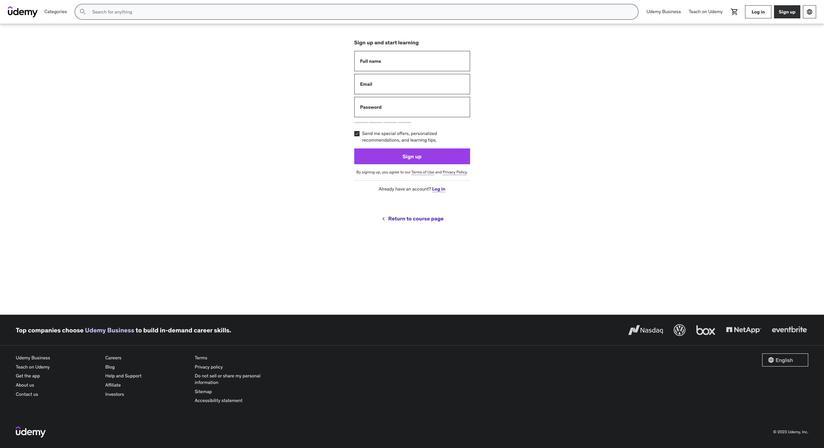 Task type: locate. For each thing, give the bounding box(es) containing it.
sign up our
[[403, 153, 414, 160]]

0 horizontal spatial sign up
[[403, 153, 422, 160]]

learning right start
[[398, 39, 419, 46]]

0 horizontal spatial log in link
[[432, 186, 445, 192]]

udemy business
[[647, 9, 681, 15]]

2 vertical spatial business
[[31, 355, 50, 361]]

business inside "udemy business" link
[[662, 9, 681, 15]]

do
[[195, 374, 201, 380]]

0 horizontal spatial terms
[[195, 355, 207, 361]]

1 vertical spatial small image
[[768, 357, 775, 364]]

affiliate link
[[105, 381, 190, 390]]

small image inside 'english' button
[[768, 357, 775, 364]]

have
[[395, 186, 405, 192]]

sitemap link
[[195, 388, 279, 397]]

small image for english
[[768, 357, 775, 364]]

small image
[[380, 216, 387, 222], [768, 357, 775, 364]]

sign for sign up button
[[403, 153, 414, 160]]

1 vertical spatial privacy
[[195, 365, 210, 370]]

special
[[381, 131, 396, 137]]

2 vertical spatial to
[[136, 327, 142, 335]]

sign up inside 'link'
[[779, 9, 796, 15]]

in
[[761, 9, 765, 15], [441, 186, 445, 192]]

0 vertical spatial privacy
[[443, 170, 456, 175]]

0 horizontal spatial business
[[31, 355, 50, 361]]

return to course page link
[[380, 211, 444, 227]]

sign up link
[[774, 5, 801, 18]]

small image left 'return'
[[380, 216, 387, 222]]

affiliate
[[105, 383, 121, 389]]

1 vertical spatial sign up
[[403, 153, 422, 160]]

privacy
[[443, 170, 456, 175], [195, 365, 210, 370]]

1 horizontal spatial teach
[[689, 9, 701, 15]]

course
[[413, 216, 430, 222]]

1 horizontal spatial sign
[[403, 153, 414, 160]]

1 vertical spatial teach
[[16, 365, 28, 370]]

2 vertical spatial udemy business link
[[16, 354, 100, 363]]

in left sign up 'link'
[[761, 9, 765, 15]]

2 horizontal spatial up
[[790, 9, 796, 15]]

udemy
[[647, 9, 661, 15], [708, 9, 723, 15], [85, 327, 106, 335], [16, 355, 30, 361], [35, 365, 50, 370]]

0 horizontal spatial teach on udemy link
[[16, 363, 100, 372]]

learning down the personalized
[[410, 137, 427, 143]]

log in link right the account?
[[432, 186, 445, 192]]

up left start
[[367, 39, 373, 46]]

terms link
[[195, 354, 279, 363]]

2 vertical spatial sign
[[403, 153, 414, 160]]

categories button
[[40, 4, 71, 20]]

policy
[[211, 365, 223, 370]]

sign down the search for anything "text field" at the top of page
[[354, 39, 366, 46]]

0 horizontal spatial in
[[441, 186, 445, 192]]

log in link right shopping cart with 0 items image
[[745, 5, 772, 18]]

1 horizontal spatial log
[[752, 9, 760, 15]]

udemy image
[[8, 6, 38, 17], [16, 427, 46, 438]]

careers
[[105, 355, 121, 361]]

and down offers,
[[402, 137, 409, 143]]

0 horizontal spatial log
[[432, 186, 440, 192]]

return to course page
[[388, 216, 444, 222]]

terms inside terms privacy policy do not sell or share my personal information sitemap accessibility statement
[[195, 355, 207, 361]]

up for sign up 'link'
[[790, 9, 796, 15]]

© 2023 udemy, inc.
[[773, 430, 808, 435]]

log right shopping cart with 0 items image
[[752, 9, 760, 15]]

sign up up by signing up, you agree to our terms of use and privacy policy .
[[403, 153, 422, 160]]

1 vertical spatial udemy business link
[[85, 327, 134, 335]]

career
[[194, 327, 213, 335]]

box image
[[695, 324, 717, 338]]

teach on udemy link up the about us link
[[16, 363, 100, 372]]

share
[[223, 374, 234, 380]]

small image left english
[[768, 357, 775, 364]]

1 horizontal spatial business
[[107, 327, 134, 335]]

us right about
[[29, 383, 34, 389]]

business
[[662, 9, 681, 15], [107, 327, 134, 335], [31, 355, 50, 361]]

categories
[[44, 9, 67, 15]]

teach
[[689, 9, 701, 15], [16, 365, 28, 370]]

udemy business link
[[643, 4, 685, 20], [85, 327, 134, 335], [16, 354, 100, 363]]

teach on udemy link
[[685, 4, 727, 20], [16, 363, 100, 372]]

0 vertical spatial sign up
[[779, 9, 796, 15]]

and left start
[[374, 39, 384, 46]]

log right the account?
[[432, 186, 440, 192]]

sign right log in
[[779, 9, 789, 15]]

0 horizontal spatial privacy
[[195, 365, 210, 370]]

english
[[776, 357, 793, 364]]

my
[[235, 374, 242, 380]]

0 vertical spatial in
[[761, 9, 765, 15]]

and
[[374, 39, 384, 46], [402, 137, 409, 143], [435, 170, 442, 175], [116, 374, 124, 380]]

1 horizontal spatial up
[[415, 153, 422, 160]]

business inside udemy business teach on udemy get the app about us contact us
[[31, 355, 50, 361]]

0 vertical spatial log in link
[[745, 5, 772, 18]]

1 horizontal spatial teach on udemy link
[[685, 4, 727, 20]]

2 horizontal spatial business
[[662, 9, 681, 15]]

teach up get
[[16, 365, 28, 370]]

nasdaq image
[[627, 324, 665, 338]]

terms up do at the left
[[195, 355, 207, 361]]

us
[[29, 383, 34, 389], [33, 392, 38, 398]]

of
[[423, 170, 427, 175]]

0 vertical spatial on
[[702, 9, 707, 15]]

blog link
[[105, 363, 190, 372]]

udemy,
[[788, 430, 801, 435]]

to left "build"
[[136, 327, 142, 335]]

0 horizontal spatial sign
[[354, 39, 366, 46]]

to left our
[[400, 170, 404, 175]]

teach right "udemy business"
[[689, 9, 701, 15]]

send me special offers, personalized recommendations, and learning tips.
[[362, 131, 437, 143]]

learning inside send me special offers, personalized recommendations, and learning tips.
[[410, 137, 427, 143]]

eventbrite image
[[771, 324, 808, 338]]

on inside udemy business teach on udemy get the app about us contact us
[[29, 365, 34, 370]]

0 horizontal spatial up
[[367, 39, 373, 46]]

1 horizontal spatial terms
[[411, 170, 422, 175]]

0 vertical spatial learning
[[398, 39, 419, 46]]

sign up left choose a language image
[[779, 9, 796, 15]]

0 vertical spatial small image
[[380, 216, 387, 222]]

teach inside udemy business teach on udemy get the app about us contact us
[[16, 365, 28, 370]]

1 horizontal spatial to
[[400, 170, 404, 175]]

1 vertical spatial to
[[407, 216, 412, 222]]

on
[[702, 9, 707, 15], [29, 365, 34, 370]]

in down privacy policy link
[[441, 186, 445, 192]]

1 vertical spatial on
[[29, 365, 34, 370]]

up left choose a language image
[[790, 9, 796, 15]]

teach on udemy link left shopping cart with 0 items image
[[685, 4, 727, 20]]

1 horizontal spatial on
[[702, 9, 707, 15]]

up inside 'link'
[[790, 9, 796, 15]]

2 horizontal spatial to
[[407, 216, 412, 222]]

account?
[[412, 186, 431, 192]]

0 vertical spatial sign
[[779, 9, 789, 15]]

the
[[24, 374, 31, 380]]

Search for anything text field
[[91, 6, 631, 17]]

to left course
[[407, 216, 412, 222]]

on left shopping cart with 0 items image
[[702, 9, 707, 15]]

1 vertical spatial learning
[[410, 137, 427, 143]]

up inside button
[[415, 153, 422, 160]]

terms left of
[[411, 170, 422, 175]]

privacy left policy
[[443, 170, 456, 175]]

1 vertical spatial teach on udemy link
[[16, 363, 100, 372]]

small image inside return to course page link
[[380, 216, 387, 222]]

and right help
[[116, 374, 124, 380]]

0 horizontal spatial on
[[29, 365, 34, 370]]

on up the
[[29, 365, 34, 370]]

app
[[32, 374, 40, 380]]

0 horizontal spatial teach
[[16, 365, 28, 370]]

or
[[218, 374, 222, 380]]

skills.
[[214, 327, 231, 335]]

and inside careers blog help and support affiliate investors
[[116, 374, 124, 380]]

choose a language image
[[806, 9, 813, 15]]

help
[[105, 374, 115, 380]]

2 vertical spatial up
[[415, 153, 422, 160]]

terms
[[411, 170, 422, 175], [195, 355, 207, 361]]

0 vertical spatial terms
[[411, 170, 422, 175]]

sign inside 'link'
[[779, 9, 789, 15]]

0 vertical spatial to
[[400, 170, 404, 175]]

recommendations,
[[362, 137, 400, 143]]

shopping cart with 0 items image
[[731, 8, 739, 16]]

us right contact on the left bottom of the page
[[33, 392, 38, 398]]

0 vertical spatial udemy image
[[8, 6, 38, 17]]

0 vertical spatial business
[[662, 9, 681, 15]]

1 vertical spatial in
[[441, 186, 445, 192]]

0 vertical spatial up
[[790, 9, 796, 15]]

0 vertical spatial udemy business link
[[643, 4, 685, 20]]

up
[[790, 9, 796, 15], [367, 39, 373, 46], [415, 153, 422, 160]]

learning
[[398, 39, 419, 46], [410, 137, 427, 143]]

udemy business teach on udemy get the app about us contact us
[[16, 355, 50, 398]]

our
[[405, 170, 411, 175]]

top companies choose udemy business to build in-demand career skills.
[[16, 327, 231, 335]]

sign inside button
[[403, 153, 414, 160]]

to for skills.
[[136, 327, 142, 335]]

2 horizontal spatial sign
[[779, 9, 789, 15]]

up for sign up button
[[415, 153, 422, 160]]

1 horizontal spatial sign up
[[779, 9, 796, 15]]

and inside send me special offers, personalized recommendations, and learning tips.
[[402, 137, 409, 143]]

1 vertical spatial terms
[[195, 355, 207, 361]]

0 horizontal spatial to
[[136, 327, 142, 335]]

1 vertical spatial sign
[[354, 39, 366, 46]]

information
[[195, 380, 218, 386]]

0 horizontal spatial small image
[[380, 216, 387, 222]]

privacy up not
[[195, 365, 210, 370]]

start
[[385, 39, 397, 46]]

2023
[[778, 430, 787, 435]]

sign up inside button
[[403, 153, 422, 160]]

agree
[[389, 170, 399, 175]]

and right use
[[435, 170, 442, 175]]

to
[[400, 170, 404, 175], [407, 216, 412, 222], [136, 327, 142, 335]]

up up the terms of use link
[[415, 153, 422, 160]]

1 horizontal spatial small image
[[768, 357, 775, 364]]

personalized
[[411, 131, 437, 137]]

log in link
[[745, 5, 772, 18], [432, 186, 445, 192]]

sign up
[[779, 9, 796, 15], [403, 153, 422, 160]]



Task type: describe. For each thing, give the bounding box(es) containing it.
tips.
[[428, 137, 437, 143]]

©
[[773, 430, 777, 435]]

terms of use link
[[411, 170, 434, 175]]

demand
[[168, 327, 192, 335]]

do not sell or share my personal information button
[[195, 372, 279, 388]]

send
[[362, 131, 373, 137]]

you
[[382, 170, 388, 175]]

in-
[[160, 327, 168, 335]]

1 vertical spatial log in link
[[432, 186, 445, 192]]

investors
[[105, 392, 124, 398]]

contact us link
[[16, 390, 100, 400]]

an
[[406, 186, 411, 192]]

careers link
[[105, 354, 190, 363]]

not
[[202, 374, 209, 380]]

me
[[374, 131, 380, 137]]

privacy policy link
[[195, 363, 279, 372]]

sign up button
[[354, 149, 470, 165]]

privacy inside terms privacy policy do not sell or share my personal information sitemap accessibility statement
[[195, 365, 210, 370]]

business for udemy business
[[662, 9, 681, 15]]

help and support link
[[105, 372, 190, 381]]

1 vertical spatial up
[[367, 39, 373, 46]]

page
[[431, 216, 444, 222]]

log in
[[752, 9, 765, 15]]

already
[[379, 186, 394, 192]]

policy
[[457, 170, 467, 175]]

netapp image
[[725, 324, 763, 338]]

sign up and start learning
[[354, 39, 419, 46]]

submit search image
[[79, 8, 87, 16]]

1 vertical spatial log
[[432, 186, 440, 192]]

statement
[[222, 398, 243, 404]]

1 horizontal spatial privacy
[[443, 170, 456, 175]]

0 vertical spatial us
[[29, 383, 34, 389]]

offers,
[[397, 131, 410, 137]]

0 vertical spatial teach
[[689, 9, 701, 15]]

0 vertical spatial log
[[752, 9, 760, 15]]

by signing up, you agree to our terms of use and privacy policy .
[[356, 170, 468, 175]]

contact
[[16, 392, 32, 398]]

to inside return to course page link
[[407, 216, 412, 222]]

investors link
[[105, 390, 190, 400]]

by
[[356, 170, 361, 175]]

teach on udemy
[[689, 9, 723, 15]]

signing
[[362, 170, 375, 175]]

to for and
[[400, 170, 404, 175]]

sign for sign up 'link'
[[779, 9, 789, 15]]

1 vertical spatial us
[[33, 392, 38, 398]]

return
[[388, 216, 405, 222]]

terms privacy policy do not sell or share my personal information sitemap accessibility statement
[[195, 355, 260, 404]]

1 vertical spatial udemy image
[[16, 427, 46, 438]]

1 horizontal spatial in
[[761, 9, 765, 15]]

sell
[[210, 374, 217, 380]]

english button
[[762, 354, 808, 367]]

blog
[[105, 365, 115, 370]]

about
[[16, 383, 28, 389]]

1 horizontal spatial log in link
[[745, 5, 772, 18]]

sitemap
[[195, 389, 212, 395]]

already have an account? log in
[[379, 186, 445, 192]]

1 vertical spatial business
[[107, 327, 134, 335]]

careers blog help and support affiliate investors
[[105, 355, 142, 398]]

build
[[143, 327, 158, 335]]

use
[[427, 170, 434, 175]]

volkswagen image
[[673, 324, 687, 338]]

personal
[[243, 374, 260, 380]]

about us link
[[16, 381, 100, 390]]

top
[[16, 327, 27, 335]]

0 vertical spatial teach on udemy link
[[685, 4, 727, 20]]

sign up for sign up 'link'
[[779, 9, 796, 15]]

get the app link
[[16, 372, 100, 381]]

privacy policy link
[[443, 170, 467, 175]]

xsmall image
[[354, 131, 359, 137]]

sign up for sign up button
[[403, 153, 422, 160]]

inc.
[[802, 430, 808, 435]]

accessibility
[[195, 398, 220, 404]]

accessibility statement link
[[195, 397, 279, 406]]

.
[[467, 170, 468, 175]]

choose
[[62, 327, 84, 335]]

small image for return to course page
[[380, 216, 387, 222]]

get
[[16, 374, 23, 380]]

up,
[[376, 170, 381, 175]]

support
[[125, 374, 142, 380]]

companies
[[28, 327, 61, 335]]

business for udemy business teach on udemy get the app about us contact us
[[31, 355, 50, 361]]



Task type: vqa. For each thing, say whether or not it's contained in the screenshot.
Help
yes



